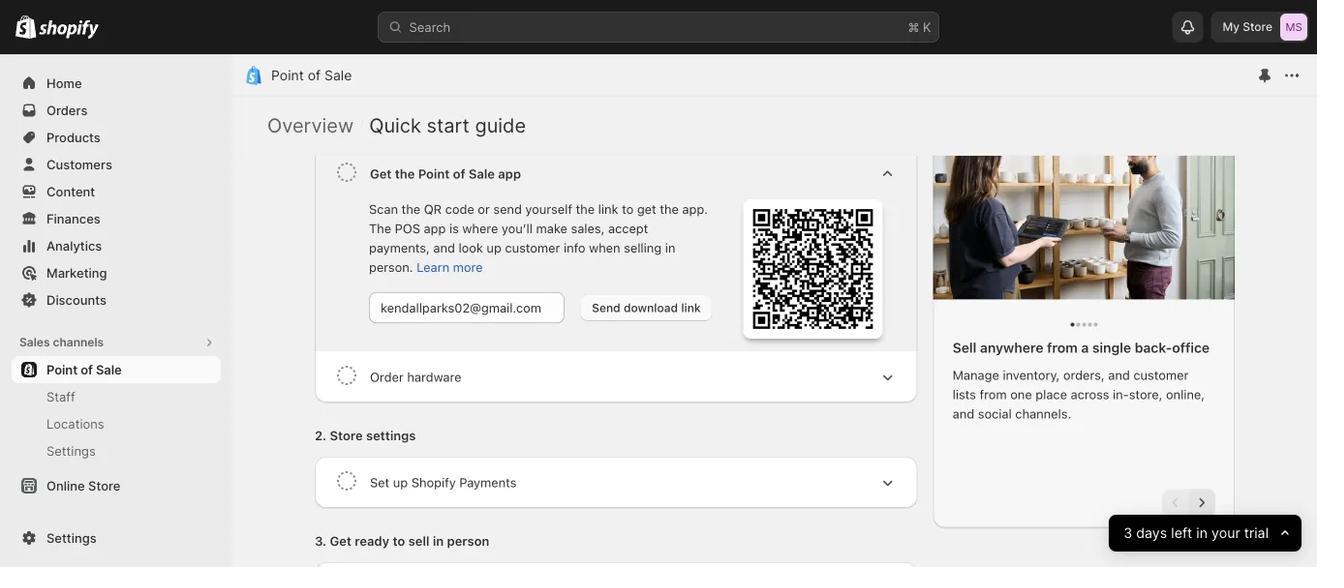 Task type: vqa. For each thing, say whether or not it's contained in the screenshot.
Marketing 'LINK' at the left
yes



Task type: locate. For each thing, give the bounding box(es) containing it.
1 vertical spatial of
[[81, 362, 93, 377]]

⌘
[[908, 19, 919, 34]]

sale down sales channels button
[[96, 362, 122, 377]]

customers link
[[12, 151, 221, 178]]

discounts
[[46, 292, 107, 307]]

point of sale link up overview
[[271, 67, 352, 84]]

point of sale link down channels
[[12, 356, 221, 384]]

your
[[1211, 525, 1240, 542]]

0 vertical spatial point of sale link
[[271, 67, 352, 84]]

settings up add apps
[[46, 531, 97, 546]]

quick
[[369, 114, 421, 137]]

shopify image
[[15, 15, 36, 38]]

1 horizontal spatial store
[[1243, 20, 1273, 34]]

k
[[923, 19, 931, 34]]

of down channels
[[81, 362, 93, 377]]

0 vertical spatial settings link
[[12, 438, 221, 465]]

1 settings link from the top
[[12, 438, 221, 465]]

online store
[[46, 478, 120, 493]]

point down sales channels
[[46, 362, 77, 377]]

1 horizontal spatial point of sale link
[[271, 67, 352, 84]]

marketing
[[46, 265, 107, 280]]

0 vertical spatial sale
[[324, 67, 352, 84]]

2 settings from the top
[[46, 531, 97, 546]]

point right icon for point of sale
[[271, 67, 304, 84]]

1 horizontal spatial of
[[308, 67, 321, 84]]

sale up overview
[[324, 67, 352, 84]]

1 vertical spatial store
[[88, 478, 120, 493]]

of
[[308, 67, 321, 84], [81, 362, 93, 377]]

add
[[46, 548, 71, 563]]

finances
[[46, 211, 101, 226]]

1 vertical spatial sale
[[96, 362, 122, 377]]

sale
[[324, 67, 352, 84], [96, 362, 122, 377]]

settings link up online store button
[[12, 438, 221, 465]]

store
[[1243, 20, 1273, 34], [88, 478, 120, 493]]

0 horizontal spatial sale
[[96, 362, 122, 377]]

home link
[[12, 70, 221, 97]]

point of sale
[[271, 67, 352, 84], [46, 362, 122, 377]]

1 horizontal spatial point
[[271, 67, 304, 84]]

1 vertical spatial settings
[[46, 531, 97, 546]]

settings link
[[12, 438, 221, 465], [12, 525, 221, 552]]

marketing link
[[12, 260, 221, 287]]

point of sale up overview
[[271, 67, 352, 84]]

point of sale link
[[271, 67, 352, 84], [12, 356, 221, 384]]

left
[[1171, 525, 1192, 542]]

0 vertical spatial of
[[308, 67, 321, 84]]

quick start guide
[[369, 114, 526, 137]]

settings link down online store link
[[12, 525, 221, 552]]

content
[[46, 184, 95, 199]]

1 vertical spatial settings link
[[12, 525, 221, 552]]

overview button
[[267, 114, 354, 137]]

home
[[46, 76, 82, 91]]

point of sale down channels
[[46, 362, 122, 377]]

1 vertical spatial point of sale
[[46, 362, 122, 377]]

in
[[1196, 525, 1207, 542]]

of up overview
[[308, 67, 321, 84]]

0 vertical spatial settings
[[46, 444, 96, 459]]

0 vertical spatial point of sale
[[271, 67, 352, 84]]

sales
[[19, 336, 50, 350]]

0 vertical spatial store
[[1243, 20, 1273, 34]]

store right my
[[1243, 20, 1273, 34]]

icon for point of sale image
[[244, 66, 263, 85]]

3 days left in your trial
[[1123, 525, 1268, 542]]

trial
[[1244, 525, 1268, 542]]

0 horizontal spatial point
[[46, 362, 77, 377]]

discounts link
[[12, 287, 221, 314]]

store inside online store link
[[88, 478, 120, 493]]

point
[[271, 67, 304, 84], [46, 362, 77, 377]]

0 horizontal spatial point of sale link
[[12, 356, 221, 384]]

3
[[1123, 525, 1132, 542]]

0 horizontal spatial store
[[88, 478, 120, 493]]

settings
[[46, 444, 96, 459], [46, 531, 97, 546]]

store right online
[[88, 478, 120, 493]]

3 days left in your trial button
[[1109, 515, 1302, 552]]

settings down locations on the left bottom of page
[[46, 444, 96, 459]]

1 settings from the top
[[46, 444, 96, 459]]



Task type: describe. For each thing, give the bounding box(es) containing it.
1 vertical spatial point
[[46, 362, 77, 377]]

orders
[[46, 103, 88, 118]]

sales channels
[[19, 336, 104, 350]]

staff link
[[12, 384, 221, 411]]

analytics
[[46, 238, 102, 253]]

apps
[[74, 548, 104, 563]]

my
[[1223, 20, 1240, 34]]

orders link
[[12, 97, 221, 124]]

0 horizontal spatial point of sale
[[46, 362, 122, 377]]

locations link
[[12, 411, 221, 438]]

search
[[409, 19, 451, 34]]

add apps button
[[12, 542, 221, 568]]

⌘ k
[[908, 19, 931, 34]]

my store image
[[1280, 14, 1307, 41]]

locations
[[46, 416, 104, 431]]

guide
[[475, 114, 526, 137]]

my store
[[1223, 20, 1273, 34]]

finances link
[[12, 205, 221, 232]]

0 horizontal spatial of
[[81, 362, 93, 377]]

channels
[[53, 336, 104, 350]]

overview
[[267, 114, 354, 137]]

content link
[[12, 178, 221, 205]]

sales channels button
[[12, 329, 221, 356]]

1 horizontal spatial sale
[[324, 67, 352, 84]]

days
[[1136, 525, 1167, 542]]

products link
[[12, 124, 221, 151]]

start
[[427, 114, 470, 137]]

online
[[46, 478, 85, 493]]

online store link
[[12, 473, 221, 500]]

staff
[[46, 389, 75, 404]]

store for my store
[[1243, 20, 1273, 34]]

add apps
[[46, 548, 104, 563]]

apps button
[[12, 515, 221, 542]]

analytics link
[[12, 232, 221, 260]]

customers
[[46, 157, 112, 172]]

store for online store
[[88, 478, 120, 493]]

apps
[[19, 522, 49, 536]]

1 vertical spatial point of sale link
[[12, 356, 221, 384]]

products
[[46, 130, 101, 145]]

2 settings link from the top
[[12, 525, 221, 552]]

online store button
[[0, 473, 232, 500]]

1 horizontal spatial point of sale
[[271, 67, 352, 84]]

shopify image
[[39, 20, 99, 39]]

0 vertical spatial point
[[271, 67, 304, 84]]



